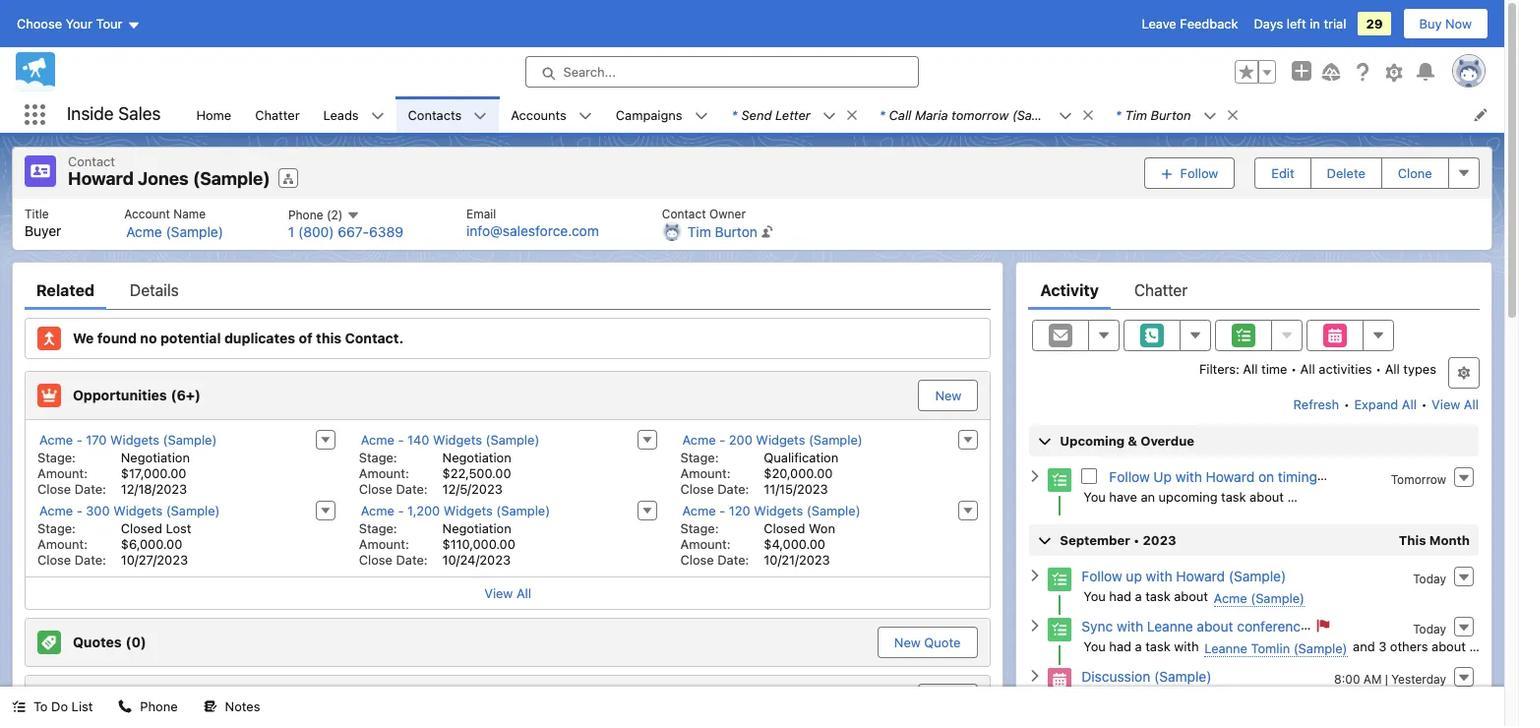 Task type: describe. For each thing, give the bounding box(es) containing it.
1 (800) 667-6389 link
[[288, 224, 403, 240]]

667-
[[338, 224, 369, 240]]

yesterday
[[1391, 671, 1446, 686]]

buy
[[1419, 16, 1442, 31]]

acme for acme - 120 widgets (sample)
[[682, 502, 716, 518]]

upcoming
[[1060, 432, 1125, 448]]

1 horizontal spatial tim
[[1125, 107, 1147, 122]]

(sample) inside you had a task with leanne tomlin (sample) and 3 others about
[[1294, 640, 1347, 656]]

chatter link for activity link
[[1134, 270, 1188, 309]]

(sample) right timing
[[1321, 468, 1378, 485]]

today for and
[[1413, 621, 1446, 636]]

clone
[[1398, 165, 1432, 181]]

opportunities (6+)
[[73, 386, 201, 403]]

info@salesforce.com
[[466, 222, 599, 239]]

closed won amount:
[[680, 520, 835, 551]]

text default image up follow button
[[1226, 108, 1239, 122]]

sync with leanne about conference attendance (sample)
[[1082, 617, 1445, 634]]

timing
[[1278, 468, 1317, 485]]

had for you had a task about acme (sample)
[[1109, 588, 1131, 604]]

conference
[[1237, 617, 1308, 634]]

refresh • expand all • view all
[[1293, 396, 1479, 412]]

quotes (0)
[[73, 633, 146, 650]]

close for $110,000.00 close date:
[[359, 551, 392, 567]]

negotiation for $110,000.00
[[442, 520, 511, 536]]

letter
[[775, 107, 810, 122]]

0 horizontal spatial view all link
[[26, 576, 990, 609]]

• right time at the right
[[1291, 361, 1297, 376]]

$22,500.00 close date:
[[359, 465, 511, 496]]

delete
[[1327, 165, 1365, 181]]

buyer
[[25, 222, 61, 239]]

time
[[1261, 361, 1287, 376]]

with inside you had a task with leanne tomlin (sample) and 3 others about
[[1174, 638, 1199, 654]]

stage: for acme - 140 widgets (sample)
[[359, 449, 397, 465]]

text default image inside phone (2) popup button
[[346, 209, 360, 223]]

this
[[316, 329, 342, 346]]

2 list item from the left
[[868, 96, 1104, 133]]

acme - 200 widgets (sample) link
[[682, 431, 863, 448]]

0 vertical spatial view
[[1432, 396, 1460, 412]]

home link
[[184, 96, 243, 133]]

leads link
[[311, 96, 371, 133]]

(sample) up qualification
[[809, 431, 863, 447]]

(sample) up won in the right bottom of the page
[[807, 502, 860, 518]]

overdue
[[1141, 432, 1194, 448]]

related link
[[36, 270, 94, 309]]

$22,500.00
[[442, 465, 511, 481]]

you have an upcoming task about
[[1084, 488, 1287, 504]]

(sample) inside the you had a task about acme (sample)
[[1251, 590, 1305, 606]]

sales
[[118, 104, 161, 124]]

we
[[73, 329, 94, 346]]

2023
[[1143, 532, 1176, 548]]

others
[[1390, 638, 1428, 654]]

acme for acme - 170 widgets (sample)
[[39, 431, 73, 447]]

close for $4,000.00 close date:
[[680, 551, 714, 567]]

up
[[1126, 567, 1142, 584]]

* for * tim burton
[[1115, 107, 1121, 122]]

have
[[1109, 488, 1137, 504]]

leave feedback
[[1142, 16, 1238, 31]]

date: for 10/21/2023
[[717, 551, 749, 567]]

&
[[1128, 432, 1137, 448]]

follow for follow up with howard (sample)
[[1082, 567, 1122, 584]]

(0) for cases (0)
[[118, 690, 139, 707]]

about inside the you had a task about acme (sample)
[[1174, 588, 1208, 604]]

12/18/2023
[[121, 481, 187, 496]]

acme - 300 widgets (sample)
[[39, 502, 220, 518]]

text default image left call on the top
[[845, 108, 859, 122]]

tomorrow
[[1391, 472, 1446, 487]]

quote
[[924, 634, 961, 650]]

list
[[71, 699, 93, 714]]

1 horizontal spatial view all link
[[1431, 388, 1480, 420]]

close for $6,000.00 close date:
[[37, 551, 71, 567]]

* tim burton
[[1115, 107, 1191, 122]]

types
[[1403, 361, 1436, 376]]

acme for acme - 300 widgets (sample)
[[39, 502, 73, 518]]

campaigns link
[[604, 96, 694, 133]]

|
[[1385, 671, 1388, 686]]

cases image
[[37, 687, 61, 711]]

stage: for acme - 200 widgets (sample)
[[680, 449, 719, 465]]

1 vertical spatial burton
[[715, 223, 757, 240]]

$20,000.00 close date:
[[680, 465, 833, 496]]

contact for contact owner
[[662, 206, 706, 221]]

title buyer
[[25, 206, 61, 239]]

days left in trial
[[1254, 16, 1346, 31]]

about inside 'link'
[[1197, 617, 1233, 634]]

amount: inside the closed lost amount:
[[37, 536, 88, 551]]

0 vertical spatial howard
[[68, 168, 134, 189]]

follow for follow up with howard on timing (sample)
[[1109, 468, 1150, 485]]

* call maria tomorrow (sample)
[[879, 107, 1066, 122]]

date: for 12/18/2023
[[74, 481, 106, 496]]

• down types
[[1421, 396, 1427, 412]]

owner
[[709, 206, 746, 221]]

(sample) down (6+)
[[163, 431, 217, 447]]

- for 200
[[719, 431, 725, 447]]

you for you had a task about acme (sample)
[[1084, 588, 1106, 604]]

120
[[729, 502, 750, 518]]

chatter inside list
[[255, 107, 300, 122]]

cases (0)
[[73, 690, 139, 707]]

widgets inside you had an event about acme - 1,200 widgets (sample)
[[1312, 690, 1361, 706]]

acme - 170 widgets (sample) link
[[39, 431, 217, 448]]

activities
[[1319, 361, 1372, 376]]

choose your tour button
[[16, 8, 141, 39]]

acme - 1,200 widgets (sample)
[[361, 502, 550, 518]]

8:00
[[1334, 671, 1360, 686]]

stage: for acme - 300 widgets (sample)
[[37, 520, 76, 536]]

(sample) up the event
[[1154, 668, 1212, 684]]

email
[[466, 206, 496, 221]]

campaigns list item
[[604, 96, 720, 133]]

you had a task with leanne tomlin (sample) and 3 others about
[[1084, 638, 1469, 656]]

tim burton link
[[688, 223, 757, 241]]

buy now
[[1419, 16, 1472, 31]]

you had an event about acme - 1,200 widgets (sample)
[[1084, 688, 1418, 706]]

(sample) up name
[[193, 168, 270, 189]]

1 horizontal spatial chatter
[[1134, 281, 1188, 299]]

campaigns
[[616, 107, 682, 122]]

task image for you have an upcoming task about
[[1048, 468, 1072, 492]]

edit button
[[1255, 157, 1311, 189]]

amount: for $22,500.00 close date:
[[359, 465, 409, 481]]

task for about
[[1145, 588, 1170, 604]]

list for home link
[[13, 198, 1491, 249]]

howard jones (sample)
[[68, 168, 270, 189]]

qualification
[[764, 449, 838, 465]]

text default image inside to do list button
[[12, 700, 26, 714]]

amount: for $20,000.00 close date:
[[680, 465, 731, 481]]

• left 2023
[[1134, 532, 1140, 548]]

- for 140
[[398, 431, 404, 447]]

$110,000.00 close date:
[[359, 536, 515, 567]]

edit
[[1271, 165, 1294, 181]]

$17,000.00
[[121, 465, 186, 481]]

text default image left * tim burton
[[1081, 108, 1095, 122]]

- for 170
[[76, 431, 82, 447]]

contact image
[[25, 155, 56, 187]]

contacts list item
[[396, 96, 499, 133]]

0 vertical spatial task
[[1221, 488, 1246, 504]]

1
[[288, 224, 294, 240]]

am
[[1363, 671, 1382, 686]]

• right activities
[[1376, 361, 1381, 376]]

you for you have an upcoming task about
[[1084, 488, 1106, 504]]

you for you had an event about acme - 1,200 widgets (sample)
[[1084, 688, 1106, 704]]

in
[[1310, 16, 1320, 31]]

acme - 140 widgets (sample) link
[[361, 431, 539, 448]]

closed for closed lost
[[121, 520, 162, 536]]

acme - 120 widgets (sample)
[[682, 502, 860, 518]]

task for with
[[1145, 638, 1170, 654]]

text default image inside notes button
[[203, 700, 217, 714]]

- inside you had an event about acme - 1,200 widgets (sample)
[[1266, 690, 1272, 706]]

task image for you had a task about
[[1048, 567, 1072, 591]]

accounts list item
[[499, 96, 604, 133]]

contact owner
[[662, 206, 746, 221]]

quotes
[[73, 633, 122, 650]]

task image for you had a task with
[[1048, 618, 1072, 641]]

date: for 10/27/2023
[[74, 551, 106, 567]]

phone for phone
[[140, 699, 178, 714]]

howard for follow up with howard on timing (sample)
[[1206, 468, 1255, 485]]

11/15/2023
[[764, 481, 828, 496]]

details
[[130, 281, 179, 299]]

text default image inside leads list item
[[371, 109, 384, 123]]

high-priority task image
[[1316, 619, 1330, 633]]

activity
[[1040, 281, 1099, 299]]

300
[[86, 502, 110, 518]]

sync
[[1082, 617, 1113, 634]]

info@salesforce.com link
[[466, 222, 599, 239]]

text default image inside accounts list item
[[578, 109, 592, 123]]

with up upcoming
[[1175, 468, 1202, 485]]

account name acme (sample)
[[124, 206, 223, 240]]

tim burton
[[688, 223, 757, 240]]

howard for follow up with howard (sample)
[[1176, 567, 1225, 584]]

stage: for acme - 120 widgets (sample)
[[680, 520, 719, 536]]

* for * send letter
[[732, 107, 737, 122]]

with right the up
[[1146, 567, 1172, 584]]

widgets for 300
[[113, 502, 163, 518]]

negotiation for $22,500.00
[[442, 449, 511, 465]]

event
[[1153, 688, 1186, 704]]



Task type: locate. For each thing, give the bounding box(es) containing it.
close for $17,000.00 close date:
[[37, 481, 71, 496]]

about down "on"
[[1250, 488, 1284, 504]]

0 horizontal spatial tim
[[688, 223, 711, 240]]

attendance
[[1312, 617, 1384, 634]]

3 had from the top
[[1109, 688, 1131, 704]]

related tab panel
[[25, 309, 991, 726]]

0 vertical spatial burton
[[1151, 107, 1191, 122]]

acme inside "link"
[[39, 502, 73, 518]]

stage: down acme - 200 widgets (sample) link on the bottom
[[680, 449, 719, 465]]

list
[[184, 96, 1504, 133], [13, 198, 1491, 249]]

tab list containing activity
[[1028, 270, 1480, 309]]

close inside $4,000.00 close date:
[[680, 551, 714, 567]]

acme inside the you had a task about acme (sample)
[[1214, 590, 1247, 606]]

$20,000.00
[[764, 465, 833, 481]]

text default image inside phone button
[[118, 700, 132, 714]]

tab list down info@salesforce.com
[[25, 270, 991, 309]]

acme down the account at the top
[[126, 223, 162, 240]]

acme left 170
[[39, 431, 73, 447]]

1 list item from the left
[[720, 96, 868, 133]]

phone (2)
[[288, 207, 346, 222]]

2 vertical spatial task
[[1145, 638, 1170, 654]]

follow left the up
[[1082, 567, 1122, 584]]

about down follow up with howard (sample)
[[1174, 588, 1208, 604]]

delete button
[[1310, 157, 1382, 189]]

a for about
[[1135, 588, 1142, 604]]

widgets for 170
[[110, 431, 159, 447]]

1 vertical spatial task
[[1145, 588, 1170, 604]]

(0)
[[126, 633, 146, 650], [118, 690, 139, 707]]

task down "follow up with howard on timing (sample)"
[[1221, 488, 1246, 504]]

list item
[[720, 96, 868, 133], [868, 96, 1104, 133], [1104, 96, 1248, 133]]

acme inside account name acme (sample)
[[126, 223, 162, 240]]

negotiation amount: for $17,000.00
[[37, 449, 190, 481]]

200
[[729, 431, 752, 447]]

opportunities
[[73, 386, 167, 403]]

1 vertical spatial list
[[13, 198, 1491, 249]]

closed for closed won
[[764, 520, 805, 536]]

new inside button
[[894, 634, 921, 650]]

phone inside button
[[140, 699, 178, 714]]

(0) for quotes (0)
[[126, 633, 146, 650]]

an down discussion (sample)
[[1135, 688, 1149, 704]]

1 vertical spatial acme - 1,200 widgets (sample) link
[[1229, 690, 1418, 707]]

about inside you had a task with leanne tomlin (sample) and 3 others about
[[1432, 638, 1466, 654]]

1 vertical spatial 1,200
[[1275, 690, 1308, 706]]

2 had from the top
[[1109, 638, 1131, 654]]

an for upcoming
[[1141, 488, 1155, 504]]

amount: inside qualification amount:
[[680, 465, 731, 481]]

follow
[[1180, 165, 1218, 181], [1109, 468, 1150, 485], [1082, 567, 1122, 584]]

0 horizontal spatial new
[[894, 634, 921, 650]]

2 today from the top
[[1413, 621, 1446, 636]]

view all
[[484, 585, 531, 601]]

acme for acme - 140 widgets (sample)
[[361, 431, 394, 447]]

activity link
[[1040, 270, 1099, 309]]

widgets inside "link"
[[113, 502, 163, 518]]

date: inside $17,000.00 close date:
[[74, 481, 106, 496]]

(sample) down 8:00 am | yesterday
[[1364, 690, 1418, 706]]

widgets for 200
[[756, 431, 805, 447]]

close inside $110,000.00 close date:
[[359, 551, 392, 567]]

text default image down search...
[[578, 109, 592, 123]]

date: inside $110,000.00 close date:
[[396, 551, 428, 567]]

leanne down the you had a task about acme (sample)
[[1147, 617, 1193, 634]]

1 horizontal spatial acme (sample) link
[[1214, 590, 1305, 607]]

3 list item from the left
[[1104, 96, 1248, 133]]

acme for acme - 200 widgets (sample)
[[682, 431, 716, 447]]

chatter right home
[[255, 107, 300, 122]]

contact inside list
[[662, 206, 706, 221]]

0 vertical spatial 1,200
[[407, 502, 440, 518]]

acme - 1,200 widgets (sample) link
[[361, 502, 550, 519], [1229, 690, 1418, 707]]

tomlin
[[1251, 640, 1290, 656]]

closed inside closed won amount:
[[764, 520, 805, 536]]

leanne inside 'link'
[[1147, 617, 1193, 634]]

amount: down 120
[[680, 536, 731, 551]]

date: for 12/5/2023
[[396, 481, 428, 496]]

negotiation up 12/18/2023
[[121, 449, 190, 465]]

0 horizontal spatial view
[[484, 585, 513, 601]]

(sample) inside list item
[[1012, 107, 1066, 122]]

1 vertical spatial howard
[[1206, 468, 1255, 485]]

amount: inside closed won amount:
[[680, 536, 731, 551]]

tomorrow
[[951, 107, 1009, 122]]

6389
[[369, 224, 403, 240]]

discussion (sample) link
[[1082, 668, 1212, 684]]

all
[[1243, 361, 1258, 376], [1300, 361, 1315, 376], [1385, 361, 1400, 376], [1402, 396, 1417, 412], [1464, 396, 1479, 412], [516, 585, 531, 601]]

view all link down 10/24/2023
[[26, 576, 990, 609]]

1 vertical spatial new
[[894, 634, 921, 650]]

date: inside '$6,000.00 close date:'
[[74, 551, 106, 567]]

had inside you had an event about acme - 1,200 widgets (sample)
[[1109, 688, 1131, 704]]

about right others
[[1432, 638, 1466, 654]]

- left 120
[[719, 502, 725, 518]]

(sample) down name
[[166, 223, 223, 240]]

closed inside the closed lost amount:
[[121, 520, 162, 536]]

* for * call maria tomorrow (sample)
[[879, 107, 885, 122]]

month
[[1429, 532, 1470, 548]]

(sample) inside "link"
[[166, 502, 220, 518]]

• left expand
[[1344, 396, 1350, 412]]

with down the you had a task about acme (sample)
[[1174, 638, 1199, 654]]

accounts
[[511, 107, 567, 122]]

a for with
[[1135, 638, 1142, 654]]

2 you from the top
[[1084, 588, 1106, 604]]

2 horizontal spatial *
[[1115, 107, 1121, 122]]

close inside '$6,000.00 close date:'
[[37, 551, 71, 567]]

0 horizontal spatial acme (sample) link
[[126, 223, 223, 241]]

text default image inside contacts list item
[[474, 109, 487, 123]]

(sample) up sync with leanne about conference attendance (sample) 'link'
[[1229, 567, 1286, 584]]

(sample) up others
[[1388, 617, 1445, 634]]

text default image inside campaigns list item
[[694, 109, 708, 123]]

had for you had an event about acme - 1,200 widgets (sample)
[[1109, 688, 1131, 704]]

about right the event
[[1189, 688, 1223, 704]]

to do list button
[[0, 687, 105, 726]]

2 vertical spatial task image
[[1048, 618, 1072, 641]]

close down acme - 120 widgets (sample) 'link'
[[680, 551, 714, 567]]

your
[[66, 16, 93, 31]]

amount: down the acme - 1,200 widgets (sample)
[[359, 536, 409, 551]]

1 vertical spatial phone
[[140, 699, 178, 714]]

this
[[1399, 532, 1426, 548]]

acme - 1,200 widgets (sample) link down 8:00
[[1229, 690, 1418, 707]]

2 * from the left
[[879, 107, 885, 122]]

negotiation for $17,000.00
[[121, 449, 190, 465]]

(sample) up $22,500.00
[[486, 431, 539, 447]]

you up sync
[[1084, 588, 1106, 604]]

1,200 down "leanne tomlin (sample)" "link"
[[1275, 690, 1308, 706]]

discussion
[[1082, 668, 1150, 684]]

1 vertical spatial view all link
[[26, 576, 990, 609]]

follow for follow
[[1180, 165, 1218, 181]]

2 closed from the left
[[764, 520, 805, 536]]

contact down inside
[[68, 153, 115, 169]]

text default image
[[845, 108, 859, 122], [1226, 108, 1239, 122], [822, 109, 836, 123], [12, 700, 26, 714], [118, 700, 132, 714]]

1 horizontal spatial tab list
[[1028, 270, 1480, 309]]

0 vertical spatial had
[[1109, 588, 1131, 604]]

* send letter
[[732, 107, 810, 122]]

you had a task about acme (sample)
[[1084, 588, 1305, 606]]

date: up 120
[[717, 481, 749, 496]]

leanne inside you had a task with leanne tomlin (sample) and 3 others about
[[1204, 640, 1248, 656]]

stage: for acme - 1,200 widgets (sample)
[[359, 520, 397, 536]]

acme - 140 widgets (sample)
[[361, 431, 539, 447]]

about inside you had an event about acme - 1,200 widgets (sample)
[[1189, 688, 1223, 704]]

phone for phone (2)
[[288, 207, 323, 222]]

0 vertical spatial leanne
[[1147, 617, 1193, 634]]

event image
[[1048, 668, 1072, 691]]

close for $20,000.00 close date:
[[680, 481, 714, 496]]

1 vertical spatial today
[[1413, 621, 1446, 636]]

acme down tomlin
[[1229, 690, 1262, 706]]

$4,000.00
[[764, 536, 825, 551]]

close inside $17,000.00 close date:
[[37, 481, 71, 496]]

3 task image from the top
[[1048, 618, 1072, 641]]

contact.
[[345, 329, 404, 346]]

phone
[[288, 207, 323, 222], [140, 699, 178, 714]]

follow up with howard on timing (sample)
[[1109, 468, 1378, 485]]

acme left the 200
[[682, 431, 716, 447]]

widgets inside 'link'
[[754, 502, 803, 518]]

0 horizontal spatial phone
[[140, 699, 178, 714]]

view down 10/24/2023
[[484, 585, 513, 601]]

acme inside 'link'
[[682, 502, 716, 518]]

negotiation down acme - 140 widgets (sample) link at the bottom of page
[[442, 449, 511, 465]]

0 horizontal spatial tab list
[[25, 270, 991, 309]]

1 closed from the left
[[121, 520, 162, 536]]

howard inside follow up with howard on timing (sample) link
[[1206, 468, 1255, 485]]

negotiation amount: for $22,500.00
[[359, 449, 511, 481]]

follow up have
[[1109, 468, 1150, 485]]

- left 170
[[76, 431, 82, 447]]

acme - 300 widgets (sample) link
[[39, 502, 220, 519]]

1 vertical spatial an
[[1135, 688, 1149, 704]]

text default image right letter
[[822, 109, 836, 123]]

acme (sample) link for (sample)
[[126, 223, 223, 241]]

leave
[[1142, 16, 1176, 31]]

about down the you had a task about acme (sample)
[[1197, 617, 1233, 634]]

lost
[[166, 520, 191, 536]]

(sample) inside account name acme (sample)
[[166, 223, 223, 240]]

you inside you had an event about acme - 1,200 widgets (sample)
[[1084, 688, 1106, 704]]

date: inside $20,000.00 close date:
[[717, 481, 749, 496]]

list containing home
[[184, 96, 1504, 133]]

0 vertical spatial chatter link
[[243, 96, 311, 133]]

had up discussion
[[1109, 638, 1131, 654]]

- inside "link"
[[76, 502, 82, 518]]

stage: for acme - 170 widgets (sample)
[[37, 449, 76, 465]]

contact for contact
[[68, 153, 115, 169]]

1,200 inside related tab panel
[[407, 502, 440, 518]]

close
[[37, 481, 71, 496], [359, 481, 392, 496], [680, 481, 714, 496], [37, 551, 71, 567], [359, 551, 392, 567], [680, 551, 714, 567]]

howard left "on"
[[1206, 468, 1255, 485]]

1 horizontal spatial contact
[[662, 206, 706, 221]]

3 you from the top
[[1084, 638, 1106, 654]]

name
[[173, 206, 206, 221]]

widgets up $17,000.00
[[110, 431, 159, 447]]

leave feedback link
[[1142, 16, 1238, 31]]

date: up 300
[[74, 481, 106, 496]]

1 vertical spatial chatter link
[[1134, 270, 1188, 309]]

leads list item
[[311, 96, 396, 133]]

opportunities image
[[37, 383, 61, 407]]

1,200 inside you had an event about acme - 1,200 widgets (sample)
[[1275, 690, 1308, 706]]

1 horizontal spatial acme - 1,200 widgets (sample) link
[[1229, 690, 1418, 707]]

1 vertical spatial (0)
[[118, 690, 139, 707]]

amount: for $17,000.00 close date:
[[37, 465, 88, 481]]

closed down acme - 120 widgets (sample) 'link'
[[764, 520, 805, 536]]

a inside you had a task with leanne tomlin (sample) and 3 others about
[[1135, 638, 1142, 654]]

acme up sync with leanne about conference attendance (sample) 'link'
[[1214, 590, 1247, 606]]

a
[[1135, 588, 1142, 604], [1135, 638, 1142, 654]]

text default image
[[1081, 108, 1095, 122], [371, 109, 384, 123], [474, 109, 487, 123], [578, 109, 592, 123], [694, 109, 708, 123], [346, 209, 360, 223], [203, 700, 217, 714]]

close up the acme - 1,200 widgets (sample)
[[359, 481, 392, 496]]

negotiation amount: for $110,000.00
[[359, 520, 511, 551]]

with
[[1175, 468, 1202, 485], [1146, 567, 1172, 584], [1117, 617, 1143, 634], [1174, 638, 1199, 654]]

cases
[[73, 690, 114, 707]]

burton up follow button
[[1151, 107, 1191, 122]]

negotiation amount:
[[37, 449, 190, 481], [359, 449, 511, 481], [359, 520, 511, 551]]

feedback
[[1180, 16, 1238, 31]]

(0) right cases
[[118, 690, 139, 707]]

new for new quote
[[894, 634, 921, 650]]

date: for 11/15/2023
[[717, 481, 749, 496]]

0 horizontal spatial closed
[[121, 520, 162, 536]]

0 vertical spatial a
[[1135, 588, 1142, 604]]

won
[[809, 520, 835, 536]]

list for leave feedback link on the right top of the page
[[184, 96, 1504, 133]]

1 horizontal spatial chatter link
[[1134, 270, 1188, 309]]

chatter
[[255, 107, 300, 122], [1134, 281, 1188, 299]]

1 vertical spatial task image
[[1048, 567, 1072, 591]]

home
[[196, 107, 231, 122]]

(800)
[[298, 224, 334, 240]]

0 vertical spatial acme (sample) link
[[126, 223, 223, 241]]

1 vertical spatial leanne
[[1204, 640, 1248, 656]]

an inside you had an event about acme - 1,200 widgets (sample)
[[1135, 688, 1149, 704]]

all inside related tab panel
[[516, 585, 531, 601]]

new inside 'button'
[[935, 387, 962, 403]]

- down $22,500.00 close date:
[[398, 502, 404, 518]]

you left have
[[1084, 488, 1106, 504]]

2 vertical spatial follow
[[1082, 567, 1122, 584]]

1 horizontal spatial burton
[[1151, 107, 1191, 122]]

burton
[[1151, 107, 1191, 122], [715, 223, 757, 240]]

had inside the you had a task about acme (sample)
[[1109, 588, 1131, 604]]

date: inside $4,000.00 close date:
[[717, 551, 749, 567]]

0 vertical spatial tim
[[1125, 107, 1147, 122]]

date: down 300
[[74, 551, 106, 567]]

1 vertical spatial follow
[[1109, 468, 1150, 485]]

howard up the you had a task about acme (sample)
[[1176, 567, 1225, 584]]

acme inside you had an event about acme - 1,200 widgets (sample)
[[1229, 690, 1262, 706]]

0 horizontal spatial leanne
[[1147, 617, 1193, 634]]

- left 140 in the bottom left of the page
[[398, 431, 404, 447]]

view inside related tab panel
[[484, 585, 513, 601]]

0 horizontal spatial contact
[[68, 153, 115, 169]]

new quote button
[[878, 627, 976, 657]]

(sample) inside you had an event about acme - 1,200 widgets (sample)
[[1364, 690, 1418, 706]]

list containing buyer
[[13, 198, 1491, 249]]

you inside you had a task with leanne tomlin (sample) and 3 others about
[[1084, 638, 1106, 654]]

1 you from the top
[[1084, 488, 1106, 504]]

contact up tim burton
[[662, 206, 706, 221]]

1 vertical spatial view
[[484, 585, 513, 601]]

tab list
[[25, 270, 991, 309], [1028, 270, 1480, 309]]

1 vertical spatial acme (sample) link
[[1214, 590, 1305, 607]]

text default image right leads
[[371, 109, 384, 123]]

1 horizontal spatial view
[[1432, 396, 1460, 412]]

widgets for 1,200
[[444, 502, 493, 518]]

upcoming & overdue button
[[1029, 425, 1479, 456]]

0 vertical spatial chatter
[[255, 107, 300, 122]]

0 horizontal spatial acme - 1,200 widgets (sample) link
[[361, 502, 550, 519]]

1 tab list from the left
[[25, 270, 991, 309]]

task up discussion (sample)
[[1145, 638, 1170, 654]]

close up the closed lost amount:
[[37, 481, 71, 496]]

date: inside $22,500.00 close date:
[[396, 481, 428, 496]]

widgets down 11/15/2023
[[754, 502, 803, 518]]

(6+)
[[171, 386, 201, 403]]

4 you from the top
[[1084, 688, 1106, 704]]

an for event
[[1135, 688, 1149, 704]]

0 vertical spatial task image
[[1048, 468, 1072, 492]]

1 horizontal spatial closed
[[764, 520, 805, 536]]

tour
[[96, 16, 122, 31]]

howard
[[68, 168, 134, 189], [1206, 468, 1255, 485], [1176, 567, 1225, 584]]

(sample) down high-priority task image
[[1294, 640, 1347, 656]]

0 vertical spatial follow
[[1180, 165, 1218, 181]]

now
[[1445, 16, 1472, 31]]

0 vertical spatial (0)
[[126, 633, 146, 650]]

1 * from the left
[[732, 107, 737, 122]]

(sample) right tomorrow
[[1012, 107, 1066, 122]]

discussion (sample)
[[1082, 668, 1212, 684]]

3 * from the left
[[1115, 107, 1121, 122]]

acme for acme - 1,200 widgets (sample)
[[361, 502, 394, 518]]

send
[[741, 107, 772, 122]]

today for you had a task about acme (sample)
[[1413, 571, 1446, 586]]

0 vertical spatial acme - 1,200 widgets (sample) link
[[361, 502, 550, 519]]

close inside $22,500.00 close date:
[[359, 481, 392, 496]]

0 horizontal spatial chatter link
[[243, 96, 311, 133]]

0 horizontal spatial *
[[732, 107, 737, 122]]

new for new
[[935, 387, 962, 403]]

0 vertical spatial contact
[[68, 153, 115, 169]]

you down sync
[[1084, 638, 1106, 654]]

text default image left to
[[12, 700, 26, 714]]

amount: down 170
[[37, 465, 88, 481]]

you down discussion
[[1084, 688, 1106, 704]]

- inside 'link'
[[719, 502, 725, 518]]

search... button
[[525, 56, 918, 88]]

howard up the account at the top
[[68, 168, 134, 189]]

task image
[[1048, 468, 1072, 492], [1048, 567, 1072, 591], [1048, 618, 1072, 641]]

stage: down $17,000.00 close date:
[[37, 520, 76, 536]]

2 vertical spatial howard
[[1176, 567, 1225, 584]]

(sample) up lost
[[166, 502, 220, 518]]

0 vertical spatial today
[[1413, 571, 1446, 586]]

follow inside button
[[1180, 165, 1218, 181]]

with inside 'link'
[[1117, 617, 1143, 634]]

found
[[97, 329, 137, 346]]

1 horizontal spatial phone
[[288, 207, 323, 222]]

task inside the you had a task about acme (sample)
[[1145, 588, 1170, 604]]

had for you had a task with leanne tomlin (sample) and 3 others about
[[1109, 638, 1131, 654]]

(sample) down the 12/5/2023 at the bottom left of the page
[[496, 502, 550, 518]]

1 vertical spatial chatter
[[1134, 281, 1188, 299]]

today down this month
[[1413, 571, 1446, 586]]

*
[[732, 107, 737, 122], [879, 107, 885, 122], [1115, 107, 1121, 122]]

$110,000.00
[[442, 536, 515, 551]]

- left the 200
[[719, 431, 725, 447]]

view all link
[[1431, 388, 1480, 420], [26, 576, 990, 609]]

0 vertical spatial an
[[1141, 488, 1155, 504]]

a down the up
[[1135, 588, 1142, 604]]

1 vertical spatial contact
[[662, 206, 706, 221]]

- left 300
[[76, 502, 82, 518]]

amount: for $110,000.00 close date:
[[359, 536, 409, 551]]

email info@salesforce.com
[[466, 206, 599, 239]]

burton down owner
[[715, 223, 757, 240]]

- down "leanne tomlin (sample)" "link"
[[1266, 690, 1272, 706]]

amount: down 140 in the bottom left of the page
[[359, 465, 409, 481]]

0 vertical spatial list
[[184, 96, 1504, 133]]

had inside you had a task with leanne tomlin (sample) and 3 others about
[[1109, 638, 1131, 654]]

inside
[[67, 104, 114, 124]]

- for 300
[[76, 502, 82, 518]]

1 horizontal spatial 1,200
[[1275, 690, 1308, 706]]

chatter link right home
[[243, 96, 311, 133]]

- for 1,200
[[398, 502, 404, 518]]

text default image right contacts
[[474, 109, 487, 123]]

maria
[[915, 107, 948, 122]]

12/5/2023
[[442, 481, 503, 496]]

you inside the you had a task about acme (sample)
[[1084, 588, 1106, 604]]

search...
[[563, 64, 616, 80]]

qualification amount:
[[680, 449, 838, 481]]

trial
[[1324, 16, 1346, 31]]

today up others
[[1413, 621, 1446, 636]]

tab list containing related
[[25, 270, 991, 309]]

expand
[[1354, 396, 1398, 412]]

text default image up 667-
[[346, 209, 360, 223]]

group
[[1235, 60, 1276, 84]]

1 horizontal spatial leanne
[[1204, 640, 1248, 656]]

stage: down acme - 140 widgets (sample) link at the bottom of page
[[359, 449, 397, 465]]

(sample) up conference
[[1251, 590, 1305, 606]]

contacts link
[[396, 96, 474, 133]]

1 horizontal spatial new
[[935, 387, 962, 403]]

acme (sample) link for task
[[1214, 590, 1305, 607]]

1 today from the top
[[1413, 571, 1446, 586]]

170
[[86, 431, 107, 447]]

date: for 10/24/2023
[[396, 551, 428, 567]]

- for 120
[[719, 502, 725, 518]]

stage:
[[37, 449, 76, 465], [359, 449, 397, 465], [680, 449, 719, 465], [37, 520, 76, 536], [359, 520, 397, 536], [680, 520, 719, 536]]

leanne tomlin (sample) link
[[1204, 640, 1347, 657]]

task inside you had a task with leanne tomlin (sample) and 3 others about
[[1145, 638, 1170, 654]]

1 vertical spatial tim
[[688, 223, 711, 240]]

0 horizontal spatial 1,200
[[407, 502, 440, 518]]

acme left 300
[[39, 502, 73, 518]]

2 task image from the top
[[1048, 567, 1072, 591]]

0 vertical spatial view all link
[[1431, 388, 1480, 420]]

task image down september
[[1048, 567, 1072, 591]]

0 horizontal spatial chatter
[[255, 107, 300, 122]]

close for $22,500.00 close date:
[[359, 481, 392, 496]]

2 tab list from the left
[[1028, 270, 1480, 309]]

date: down 120
[[717, 551, 749, 567]]

widgets for 140
[[433, 431, 482, 447]]

0 vertical spatial phone
[[288, 207, 323, 222]]

stage: down $22,500.00 close date:
[[359, 520, 397, 536]]

you for you had a task with leanne tomlin (sample) and 3 others about
[[1084, 638, 1106, 654]]

view all link down types
[[1431, 388, 1480, 420]]

clone button
[[1381, 157, 1449, 189]]

leanne down sync with leanne about conference attendance (sample)
[[1204, 640, 1248, 656]]

close inside $20,000.00 close date:
[[680, 481, 714, 496]]

1 vertical spatial had
[[1109, 638, 1131, 654]]

0 horizontal spatial burton
[[715, 223, 757, 240]]

1 vertical spatial a
[[1135, 638, 1142, 654]]

$17,000.00 close date:
[[37, 465, 186, 496]]

widgets for 120
[[754, 502, 803, 518]]

contact
[[68, 153, 115, 169], [662, 206, 706, 221]]

1 horizontal spatial *
[[879, 107, 885, 122]]

(0) right "quotes"
[[126, 633, 146, 650]]

with right sync
[[1117, 617, 1143, 634]]

phone inside popup button
[[288, 207, 323, 222]]

new
[[935, 387, 962, 403], [894, 634, 921, 650]]

refresh button
[[1292, 388, 1340, 420]]

a inside the you had a task about acme (sample)
[[1135, 588, 1142, 604]]

2 vertical spatial had
[[1109, 688, 1131, 704]]

1 a from the top
[[1135, 588, 1142, 604]]

negotiation amount: down acme - 140 widgets (sample) link at the bottom of page
[[359, 449, 511, 481]]

1 had from the top
[[1109, 588, 1131, 604]]

0 vertical spatial new
[[935, 387, 962, 403]]

1 task image from the top
[[1048, 468, 1072, 492]]

chatter link for home link
[[243, 96, 311, 133]]

2 a from the top
[[1135, 638, 1142, 654]]

an right have
[[1141, 488, 1155, 504]]

closed down acme - 300 widgets (sample) "link"
[[121, 520, 162, 536]]

refresh
[[1293, 396, 1339, 412]]

phone right cases (0)
[[140, 699, 178, 714]]

amount: down 300
[[37, 536, 88, 551]]



Task type: vqa. For each thing, say whether or not it's contained in the screenshot.
View Report
no



